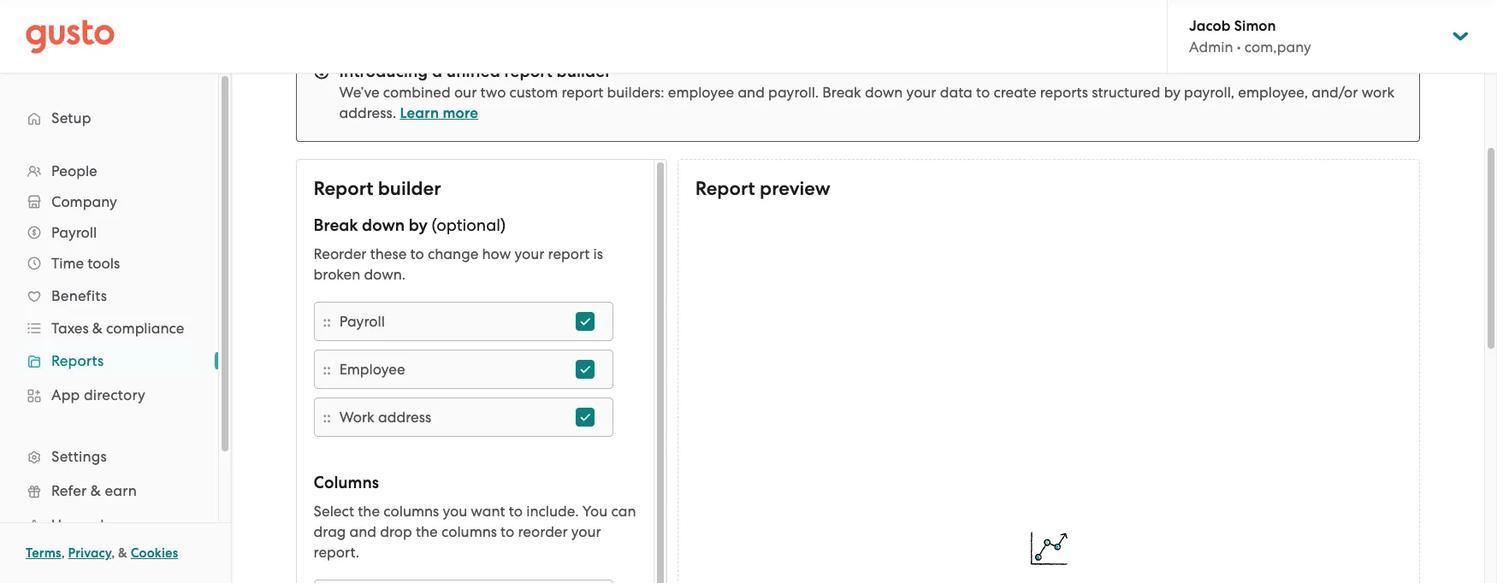 Task type: vqa. For each thing, say whether or not it's contained in the screenshot.
State
no



Task type: locate. For each thing, give the bounding box(es) containing it.
to right data in the right top of the page
[[977, 84, 990, 101]]

2 horizontal spatial your
[[907, 84, 937, 101]]

report builder
[[314, 177, 441, 200]]

0 horizontal spatial report
[[314, 177, 374, 200]]

columns
[[384, 503, 439, 520], [442, 524, 497, 541]]

list
[[0, 156, 218, 577]]

company
[[51, 193, 117, 211]]

report.
[[314, 544, 360, 561]]

can
[[611, 503, 636, 520]]

report up custom
[[504, 62, 553, 81]]

payroll,
[[1185, 84, 1235, 101]]

1 vertical spatial your
[[515, 246, 545, 263]]

1 horizontal spatial builder
[[557, 62, 611, 81]]

&
[[92, 320, 103, 337], [91, 483, 101, 500], [118, 546, 128, 561]]

:: left employee
[[323, 361, 331, 379]]

0 horizontal spatial columns
[[384, 503, 439, 520]]

0 vertical spatial and
[[738, 84, 765, 101]]

1 vertical spatial and
[[350, 524, 377, 541]]

down inside the we've combined our two custom report builders: employee and payroll. break down your data to create reports structured by payroll, employee, and/or work address.
[[865, 84, 903, 101]]

by left '(optional)'
[[409, 216, 428, 235]]

,
[[61, 546, 65, 561], [111, 546, 115, 561]]

•
[[1237, 39, 1242, 56]]

& right taxes
[[92, 320, 103, 337]]

report inside the we've combined our two custom report builders: employee and payroll. break down your data to create reports structured by payroll, employee, and/or work address.
[[562, 84, 604, 101]]

you
[[443, 503, 467, 520]]

your inside the we've combined our two custom report builders: employee and payroll. break down your data to create reports structured by payroll, employee, and/or work address.
[[907, 84, 937, 101]]

your right how
[[515, 246, 545, 263]]

columns down you at the left bottom of the page
[[442, 524, 497, 541]]

refer & earn link
[[17, 476, 201, 507]]

introducing a unified report builder
[[339, 62, 611, 81]]

tools
[[88, 255, 120, 272]]

down
[[865, 84, 903, 101], [362, 216, 405, 235]]

privacy link
[[68, 546, 111, 561]]

report left preview
[[696, 177, 756, 200]]

the right select
[[358, 503, 380, 520]]

& left earn
[[91, 483, 101, 500]]

drag
[[314, 524, 346, 541]]

the right drop at the bottom left of the page
[[416, 524, 438, 541]]

1 vertical spatial ::
[[323, 361, 331, 379]]

0 horizontal spatial down
[[362, 216, 405, 235]]

0 vertical spatial by
[[1165, 84, 1181, 101]]

0 horizontal spatial payroll
[[51, 224, 97, 241]]

& for earn
[[91, 483, 101, 500]]

& inside dropdown button
[[92, 320, 103, 337]]

1 horizontal spatial ,
[[111, 546, 115, 561]]

by left the payroll,
[[1165, 84, 1181, 101]]

we've
[[339, 84, 380, 101]]

gusto navigation element
[[0, 74, 218, 584]]

0 vertical spatial the
[[358, 503, 380, 520]]

and inside the we've combined our two custom report builders: employee and payroll. break down your data to create reports structured by payroll, employee, and/or work address.
[[738, 84, 765, 101]]

::
[[323, 313, 331, 331], [323, 361, 331, 379], [323, 409, 331, 427]]

how
[[482, 246, 511, 263]]

select
[[314, 503, 354, 520]]

break right payroll.
[[823, 84, 862, 101]]

1 report from the left
[[314, 177, 374, 200]]

1 vertical spatial down
[[362, 216, 405, 235]]

2 vertical spatial your
[[572, 524, 601, 541]]

3 :: from the top
[[323, 409, 331, 427]]

include.
[[526, 503, 579, 520]]

your
[[907, 84, 937, 101], [515, 246, 545, 263], [572, 524, 601, 541]]

1 horizontal spatial your
[[572, 524, 601, 541]]

columns up drop at the bottom left of the page
[[384, 503, 439, 520]]

builder inside alert
[[557, 62, 611, 81]]

cookies
[[131, 546, 178, 561]]

0 vertical spatial break
[[823, 84, 862, 101]]

select the columns you want to include. you can drag and drop the columns to reorder your report.
[[314, 503, 636, 561]]

payroll up employee
[[339, 313, 385, 330]]

0 vertical spatial builder
[[557, 62, 611, 81]]

is
[[594, 246, 603, 263]]

to inside reorder these to change how your report is broken down.
[[410, 246, 424, 263]]

report
[[504, 62, 553, 81], [562, 84, 604, 101], [548, 246, 590, 263]]

1 horizontal spatial columns
[[442, 524, 497, 541]]

builder up break down by (optional)
[[378, 177, 441, 200]]

your down you
[[572, 524, 601, 541]]

1 horizontal spatial report
[[696, 177, 756, 200]]

1 vertical spatial report
[[562, 84, 604, 101]]

your inside select the columns you want to include. you can drag and drop the columns to reorder your report.
[[572, 524, 601, 541]]

0 horizontal spatial the
[[358, 503, 380, 520]]

benefits link
[[17, 281, 201, 312]]

jacob simon admin • com,pany
[[1190, 17, 1312, 56]]

address
[[378, 409, 431, 426]]

to right these
[[410, 246, 424, 263]]

payroll up time
[[51, 224, 97, 241]]

1 horizontal spatial break
[[823, 84, 862, 101]]

and left payroll.
[[738, 84, 765, 101]]

None checkbox
[[566, 303, 604, 341], [566, 351, 604, 389], [566, 399, 604, 436], [566, 303, 604, 341], [566, 351, 604, 389], [566, 399, 604, 436]]

break
[[823, 84, 862, 101], [314, 216, 358, 235]]

introducing a unified report builder alert
[[296, 44, 1421, 142]]

the
[[358, 503, 380, 520], [416, 524, 438, 541]]

1 vertical spatial the
[[416, 524, 438, 541]]

0 horizontal spatial and
[[350, 524, 377, 541]]

0 vertical spatial payroll
[[51, 224, 97, 241]]

, left privacy link at left
[[61, 546, 65, 561]]

1 horizontal spatial and
[[738, 84, 765, 101]]

:: left work
[[323, 409, 331, 427]]

combined
[[383, 84, 451, 101]]

admin
[[1190, 39, 1234, 56]]

payroll.
[[769, 84, 819, 101]]

home image
[[26, 19, 115, 53]]

report up 'reorder'
[[314, 177, 374, 200]]

taxes & compliance button
[[17, 313, 201, 344]]

builder up custom
[[557, 62, 611, 81]]

app directory link
[[17, 380, 201, 411]]

terms , privacy , & cookies
[[26, 546, 178, 561]]

& down upgrade link
[[118, 546, 128, 561]]

2 report from the left
[[696, 177, 756, 200]]

down up these
[[362, 216, 405, 235]]

taxes
[[51, 320, 89, 337]]

to
[[977, 84, 990, 101], [410, 246, 424, 263], [509, 503, 523, 520], [501, 524, 515, 541]]

and left drop at the bottom left of the page
[[350, 524, 377, 541]]

learn more
[[400, 104, 479, 122]]

settings
[[51, 448, 107, 466]]

2 , from the left
[[111, 546, 115, 561]]

payroll inside dropdown button
[[51, 224, 97, 241]]

2 :: from the top
[[323, 361, 331, 379]]

0 vertical spatial ::
[[323, 313, 331, 331]]

0 vertical spatial report
[[504, 62, 553, 81]]

2 vertical spatial ::
[[323, 409, 331, 427]]

1 vertical spatial &
[[91, 483, 101, 500]]

0 horizontal spatial by
[[409, 216, 428, 235]]

0 vertical spatial columns
[[384, 503, 439, 520]]

learn more link
[[400, 104, 479, 122]]

setup
[[51, 110, 91, 127]]

preview
[[760, 177, 831, 200]]

you
[[583, 503, 608, 520]]

1 vertical spatial columns
[[442, 524, 497, 541]]

reports
[[51, 353, 104, 370]]

break up 'reorder'
[[314, 216, 358, 235]]

and/or
[[1312, 84, 1359, 101]]

0 vertical spatial &
[[92, 320, 103, 337]]

:: for work address
[[323, 409, 331, 427]]

time tools
[[51, 255, 120, 272]]

1 :: from the top
[[323, 313, 331, 331]]

report left is
[[548, 246, 590, 263]]

0 horizontal spatial ,
[[61, 546, 65, 561]]

your left data in the right top of the page
[[907, 84, 937, 101]]

down.
[[364, 266, 406, 283]]

taxes & compliance
[[51, 320, 184, 337]]

broken
[[314, 266, 360, 283]]

down left data in the right top of the page
[[865, 84, 903, 101]]

report
[[314, 177, 374, 200], [696, 177, 756, 200]]

0 vertical spatial your
[[907, 84, 937, 101]]

0 horizontal spatial your
[[515, 246, 545, 263]]

custom
[[510, 84, 558, 101]]

, down upgrade link
[[111, 546, 115, 561]]

report preview
[[696, 177, 831, 200]]

these
[[370, 246, 407, 263]]

people button
[[17, 156, 201, 187]]

to down the want
[[501, 524, 515, 541]]

directory
[[84, 387, 146, 404]]

compliance
[[106, 320, 184, 337]]

0 horizontal spatial break
[[314, 216, 358, 235]]

1 horizontal spatial by
[[1165, 84, 1181, 101]]

1 , from the left
[[61, 546, 65, 561]]

1 vertical spatial builder
[[378, 177, 441, 200]]

1 horizontal spatial down
[[865, 84, 903, 101]]

:: down broken on the left of the page
[[323, 313, 331, 331]]

and
[[738, 84, 765, 101], [350, 524, 377, 541]]

1 horizontal spatial payroll
[[339, 313, 385, 330]]

list containing people
[[0, 156, 218, 577]]

1 horizontal spatial the
[[416, 524, 438, 541]]

2 vertical spatial report
[[548, 246, 590, 263]]

payroll
[[51, 224, 97, 241], [339, 313, 385, 330]]

report right custom
[[562, 84, 604, 101]]

0 vertical spatial down
[[865, 84, 903, 101]]

1 vertical spatial by
[[409, 216, 428, 235]]

by
[[1165, 84, 1181, 101], [409, 216, 428, 235]]



Task type: describe. For each thing, give the bounding box(es) containing it.
data
[[940, 84, 973, 101]]

break down by (optional)
[[314, 216, 506, 235]]

upgrade link
[[17, 510, 201, 541]]

change
[[428, 246, 479, 263]]

we've combined our two custom report builders: employee and payroll. break down your data to create reports structured by payroll, employee, and/or work address.
[[339, 84, 1395, 122]]

to inside the we've combined our two custom report builders: employee and payroll. break down your data to create reports structured by payroll, employee, and/or work address.
[[977, 84, 990, 101]]

want
[[471, 503, 505, 520]]

refer & earn
[[51, 483, 137, 500]]

privacy
[[68, 546, 111, 561]]

reorder these to change how your report is broken down.
[[314, 246, 603, 283]]

work address
[[339, 409, 431, 426]]

report inside reorder these to change how your report is broken down.
[[548, 246, 590, 263]]

upgrade
[[51, 517, 113, 534]]

0 horizontal spatial builder
[[378, 177, 441, 200]]

time tools button
[[17, 248, 201, 279]]

2 vertical spatial &
[[118, 546, 128, 561]]

and inside select the columns you want to include. you can drag and drop the columns to reorder your report.
[[350, 524, 377, 541]]

your inside reorder these to change how your report is broken down.
[[515, 246, 545, 263]]

refer
[[51, 483, 87, 500]]

structured
[[1092, 84, 1161, 101]]

columns
[[314, 473, 379, 493]]

by inside the we've combined our two custom report builders: employee and payroll. break down your data to create reports structured by payroll, employee, and/or work address.
[[1165, 84, 1181, 101]]

earn
[[105, 483, 137, 500]]

cookies button
[[131, 543, 178, 564]]

:: for payroll
[[323, 313, 331, 331]]

payroll button
[[17, 217, 201, 248]]

report for report preview
[[696, 177, 756, 200]]

1 vertical spatial break
[[314, 216, 358, 235]]

work
[[1362, 84, 1395, 101]]

our
[[454, 84, 477, 101]]

reorder
[[518, 524, 568, 541]]

1 vertical spatial payroll
[[339, 313, 385, 330]]

break inside the we've combined our two custom report builders: employee and payroll. break down your data to create reports structured by payroll, employee, and/or work address.
[[823, 84, 862, 101]]

jacob
[[1190, 17, 1231, 35]]

reports
[[1040, 84, 1089, 101]]

a
[[432, 62, 443, 81]]

reports link
[[17, 346, 201, 377]]

com,pany
[[1245, 39, 1312, 56]]

introducing
[[339, 62, 428, 81]]

reorder
[[314, 246, 367, 263]]

create
[[994, 84, 1037, 101]]

settings link
[[17, 442, 201, 472]]

people
[[51, 163, 97, 180]]

builders:
[[607, 84, 665, 101]]

unified
[[447, 62, 501, 81]]

& for compliance
[[92, 320, 103, 337]]

employee,
[[1239, 84, 1309, 101]]

(optional)
[[432, 216, 506, 235]]

time
[[51, 255, 84, 272]]

to right the want
[[509, 503, 523, 520]]

app directory
[[51, 387, 146, 404]]

employee
[[339, 361, 405, 378]]

simon
[[1235, 17, 1277, 35]]

address.
[[339, 104, 396, 122]]

terms
[[26, 546, 61, 561]]

more
[[443, 104, 479, 122]]

report for report builder
[[314, 177, 374, 200]]

learn
[[400, 104, 439, 122]]

:: for employee
[[323, 361, 331, 379]]

drop
[[380, 524, 412, 541]]

terms link
[[26, 546, 61, 561]]

work
[[339, 409, 375, 426]]

employee
[[668, 84, 734, 101]]

benefits
[[51, 288, 107, 305]]

two
[[481, 84, 506, 101]]

app
[[51, 387, 80, 404]]

setup link
[[17, 103, 201, 134]]

company button
[[17, 187, 201, 217]]



